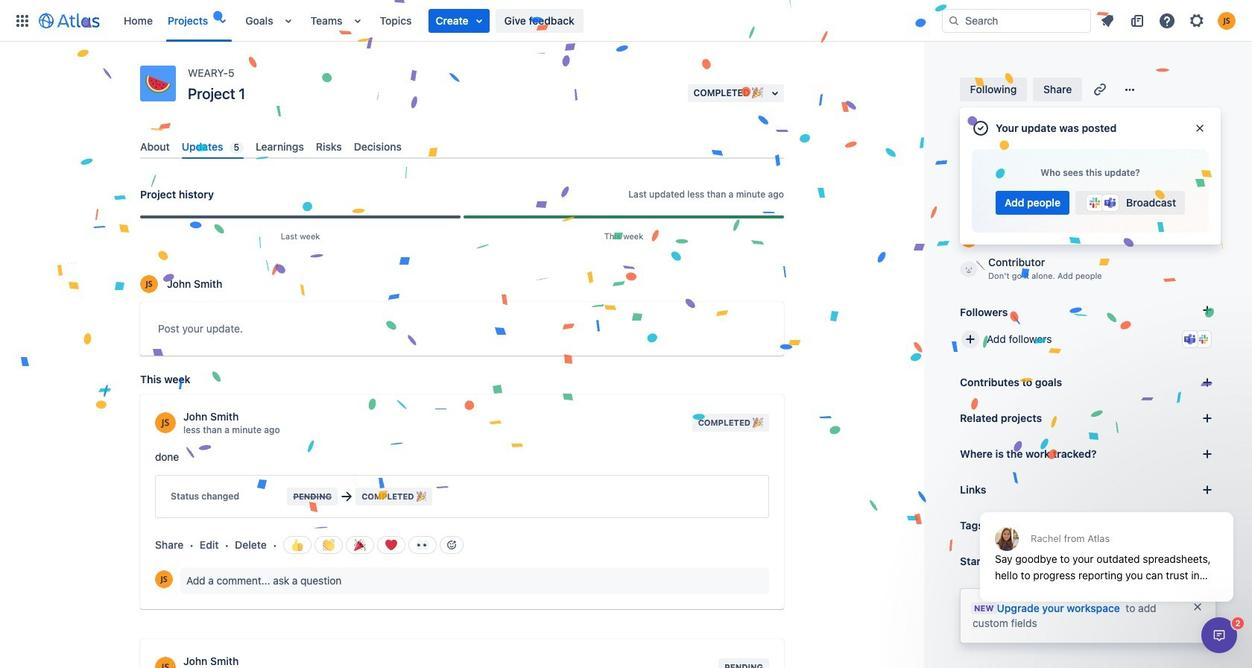 Task type: vqa. For each thing, say whether or not it's contained in the screenshot.
BANNER
yes



Task type: locate. For each thing, give the bounding box(es) containing it.
:heart: image
[[385, 539, 397, 551]]

list
[[116, 0, 942, 41], [1094, 9, 1244, 32]]

banner
[[0, 0, 1253, 42]]

0 horizontal spatial list
[[116, 0, 942, 41]]

:eyes: image
[[416, 539, 428, 551]]

:clap: image
[[323, 539, 334, 551]]

:clap: image
[[323, 539, 334, 551]]

:tada: image
[[354, 539, 366, 551], [354, 539, 366, 551]]

changed to image
[[338, 488, 356, 506]]

close banner image
[[1192, 601, 1204, 613]]

add reaction image
[[446, 539, 457, 551]]

list item
[[428, 9, 490, 32]]

1 horizontal spatial list
[[1094, 9, 1244, 32]]

slack logo showing nan channels are connected to this project image
[[1198, 333, 1210, 345]]

add follower image
[[962, 330, 980, 348]]

notifications image
[[1099, 12, 1117, 29]]

close dialog image
[[1195, 122, 1206, 134]]

Main content area, start typing to enter text. text field
[[158, 320, 766, 343]]

tab list
[[134, 134, 790, 159]]

search image
[[948, 15, 960, 26]]

:eyes: image
[[416, 539, 428, 551]]

msteams logo showing  channels are connected to this project image
[[1185, 333, 1197, 345]]

switch to... image
[[13, 12, 31, 29]]

None search field
[[942, 9, 1092, 32]]

your update was posted image
[[972, 119, 990, 137]]

dialog
[[973, 476, 1241, 613], [1202, 617, 1238, 653]]



Task type: describe. For each thing, give the bounding box(es) containing it.
:thumbsup: image
[[291, 539, 303, 551]]

0 vertical spatial dialog
[[973, 476, 1241, 613]]

settings image
[[1188, 12, 1206, 29]]

add related project image
[[1199, 409, 1217, 427]]

add work tracking links image
[[1199, 445, 1217, 463]]

add a follower image
[[1199, 301, 1217, 319]]

1 vertical spatial dialog
[[1202, 617, 1238, 653]]

top element
[[9, 0, 942, 41]]

list item inside top element
[[428, 9, 490, 32]]

Search field
[[942, 9, 1092, 32]]

:heart: image
[[385, 539, 397, 551]]

add goals image
[[1199, 374, 1217, 391]]

help image
[[1159, 12, 1177, 29]]

:thumbsup: image
[[291, 539, 303, 551]]

account image
[[1218, 12, 1236, 29]]



